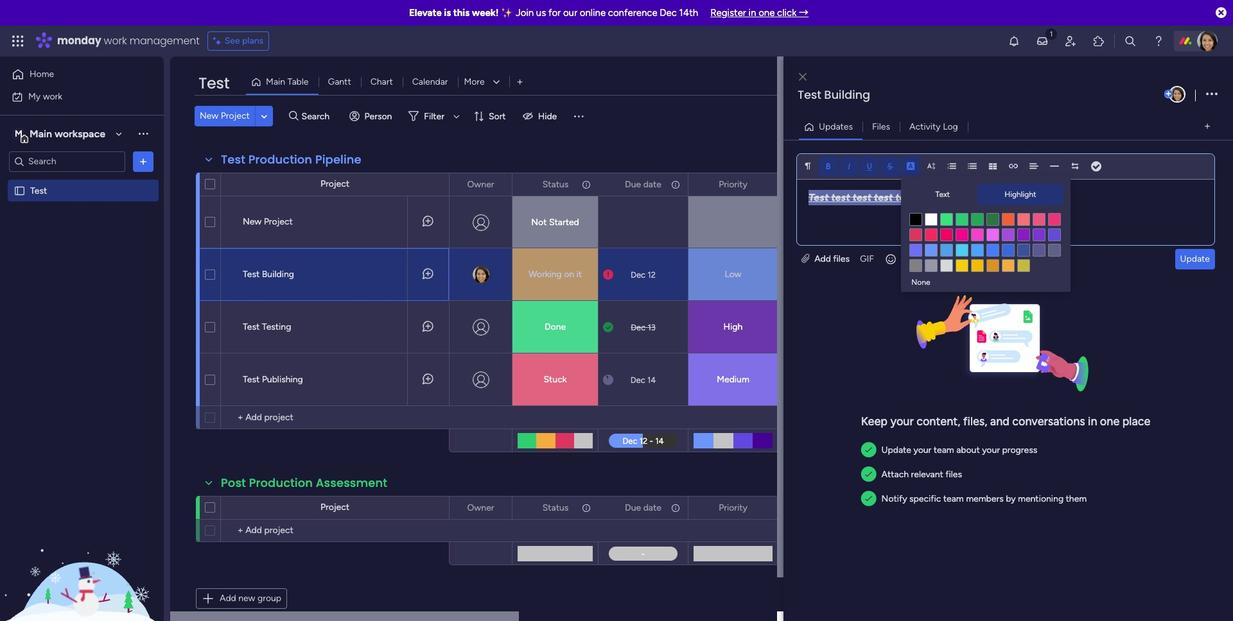 Task type: describe. For each thing, give the bounding box(es) containing it.
dec 13
[[631, 323, 656, 332]]

search everything image
[[1124, 35, 1137, 48]]

1 owner from the top
[[467, 179, 494, 190]]

14
[[647, 375, 656, 385]]

our
[[563, 7, 578, 19]]

1 vertical spatial test building
[[243, 269, 294, 280]]

this
[[453, 7, 470, 19]]

is
[[444, 7, 451, 19]]

home button
[[8, 64, 138, 85]]

my work button
[[8, 86, 138, 107]]

workspace image
[[12, 127, 25, 141]]

notify
[[882, 494, 907, 505]]

link image
[[1009, 162, 1018, 171]]

0 horizontal spatial one
[[759, 7, 775, 19]]

1 owner field from the top
[[464, 178, 498, 192]]

done
[[545, 322, 566, 333]]

specific
[[910, 494, 941, 505]]

select product image
[[12, 35, 24, 48]]

see plans button
[[207, 31, 269, 51]]

filter
[[424, 111, 444, 122]]

for
[[549, 7, 561, 19]]

rtl ltr image
[[1071, 162, 1080, 171]]

content,
[[917, 415, 961, 429]]

main table
[[266, 76, 309, 87]]

2 priority field from the top
[[716, 501, 751, 516]]

main workspace
[[30, 128, 105, 140]]

lottie animation image
[[0, 492, 164, 622]]

1 horizontal spatial one
[[1100, 415, 1120, 429]]

2 owner from the top
[[467, 503, 494, 514]]

more button
[[458, 72, 509, 93]]

none
[[912, 278, 930, 287]]

✨
[[501, 7, 513, 19]]

Post Production Assessment field
[[218, 475, 391, 492]]

working
[[529, 269, 562, 280]]

mentioning
[[1018, 494, 1064, 505]]

your for team
[[914, 445, 932, 456]]

dec for dec 12
[[631, 270, 646, 280]]

activity log button
[[900, 117, 968, 137]]

team for about
[[934, 445, 954, 456]]

dec 14
[[631, 375, 656, 385]]

workspace options image
[[137, 127, 150, 140]]

test inside list box
[[30, 185, 47, 196]]

attach
[[882, 470, 909, 480]]

person
[[365, 111, 392, 122]]

Test field
[[195, 73, 233, 94]]

gif
[[860, 253, 874, 264]]

click
[[777, 7, 797, 19]]

started
[[549, 217, 579, 228]]

strikethrough image
[[886, 162, 895, 171]]

test publishing
[[243, 375, 303, 385]]

keep
[[861, 415, 888, 429]]

test list box
[[0, 177, 164, 375]]

test down close image
[[798, 87, 821, 103]]

size image
[[927, 162, 936, 171]]

Test Building field
[[795, 87, 1162, 103]]

post
[[221, 475, 246, 491]]

notify specific team members by mentioning them
[[882, 494, 1087, 505]]

working on it
[[529, 269, 582, 280]]

line image
[[1050, 162, 1059, 171]]

status field for assessment
[[539, 501, 572, 516]]

join
[[516, 7, 534, 19]]

4 test from the left
[[896, 191, 914, 203]]

monday
[[57, 33, 101, 48]]

none link
[[908, 273, 934, 292]]

add files
[[812, 253, 850, 264]]

add for add new group
[[220, 594, 236, 604]]

﻿test test test test test test test
[[809, 191, 957, 203]]

dec left 14th
[[660, 7, 677, 19]]

1 horizontal spatial options image
[[1206, 86, 1218, 103]]

add new group
[[220, 594, 281, 604]]

dapulse attachment image
[[802, 253, 810, 264]]

chart
[[370, 76, 393, 87]]

main for main workspace
[[30, 128, 52, 140]]

2 test from the left
[[853, 191, 872, 203]]

1 horizontal spatial new
[[243, 216, 262, 227]]

attach relevant files
[[882, 470, 962, 480]]

lottie animation element
[[0, 492, 164, 622]]

conference
[[608, 7, 658, 19]]

due for first due date field from the top of the page
[[625, 179, 641, 190]]

production for test
[[248, 152, 312, 168]]

test building inside field
[[798, 87, 870, 103]]

medium
[[717, 375, 750, 385]]

my work
[[28, 91, 62, 102]]

us
[[536, 7, 546, 19]]

them
[[1066, 494, 1087, 505]]

main for main table
[[266, 76, 285, 87]]

13
[[648, 323, 656, 332]]

help image
[[1152, 35, 1165, 48]]

date for first due date field from the bottom
[[643, 503, 662, 514]]

work for my
[[43, 91, 62, 102]]

dec for dec 13
[[631, 323, 646, 332]]

monday work management
[[57, 33, 200, 48]]

home
[[30, 69, 54, 80]]

update your team about your progress
[[882, 445, 1038, 456]]

hide
[[538, 111, 557, 122]]

due date for first due date field from the bottom
[[625, 503, 662, 514]]

v2 done deadline image
[[603, 322, 613, 334]]

2 owner field from the top
[[464, 501, 498, 516]]

add for add files
[[815, 253, 831, 264]]

column information image for test production pipeline
[[581, 180, 592, 190]]

1 horizontal spatial in
[[1088, 415, 1097, 429]]

building inside field
[[824, 87, 870, 103]]

dapulse addbtn image
[[1165, 90, 1173, 98]]

→
[[799, 7, 809, 19]]

work for monday
[[104, 33, 127, 48]]

assessment
[[316, 475, 387, 491]]

align image
[[1030, 162, 1039, 171]]

update for update your team about your progress
[[882, 445, 912, 456]]

updates button
[[799, 117, 863, 137]]

highlight
[[1005, 190, 1036, 199]]

my
[[28, 91, 41, 102]]

+ Add project text field
[[227, 410, 331, 426]]

5 test from the left
[[917, 191, 936, 203]]

project down assessment
[[320, 502, 350, 513]]

online
[[580, 7, 606, 19]]

mention
[[953, 253, 987, 264]]

new project button
[[195, 106, 255, 127]]

test left testing
[[243, 322, 260, 333]]

workspace selection element
[[12, 126, 107, 143]]

update for update
[[1180, 253, 1210, 264]]

new inside button
[[200, 110, 219, 121]]

stuck
[[544, 375, 567, 385]]

register in one click →
[[711, 7, 809, 19]]

3 test from the left
[[874, 191, 893, 203]]

new project inside button
[[200, 110, 250, 121]]

table
[[288, 76, 309, 87]]

+ Add project text field
[[227, 524, 331, 539]]

1 due date field from the top
[[622, 178, 665, 192]]

test up new project button
[[198, 73, 229, 94]]

column information image
[[671, 503, 681, 514]]

arrow down image
[[449, 109, 464, 124]]

1. numbers image
[[947, 162, 956, 171]]

sort button
[[468, 106, 514, 127]]

more
[[464, 76, 485, 87]]

pipeline
[[315, 152, 362, 168]]



Task type: vqa. For each thing, say whether or not it's contained in the screenshot.
bottommost Status
yes



Task type: locate. For each thing, give the bounding box(es) containing it.
12
[[648, 270, 656, 280]]

0 horizontal spatial options image
[[494, 498, 503, 519]]

italic image
[[845, 162, 854, 171]]

options image
[[137, 155, 150, 168], [494, 174, 503, 196], [581, 174, 590, 196], [670, 174, 679, 196], [581, 498, 590, 519], [670, 498, 679, 519], [760, 498, 769, 519]]

14th
[[679, 7, 698, 19]]

0 vertical spatial owner
[[467, 179, 494, 190]]

0 vertical spatial priority field
[[716, 178, 751, 192]]

one left place
[[1100, 415, 1120, 429]]

files
[[872, 121, 890, 132]]

add inside 'add new group' button
[[220, 594, 236, 604]]

not
[[531, 217, 547, 228]]

2 status from the top
[[543, 503, 569, 514]]

files down update your team about your progress
[[946, 470, 962, 480]]

1 horizontal spatial update
[[1180, 253, 1210, 264]]

1 date from the top
[[643, 179, 662, 190]]

test down 1. numbers image
[[938, 191, 957, 203]]

Due date field
[[622, 178, 665, 192], [622, 501, 665, 516]]

one left "click"
[[759, 7, 775, 19]]

work
[[104, 33, 127, 48], [43, 91, 62, 102]]

notifications image
[[1008, 35, 1021, 48]]

it
[[577, 269, 582, 280]]

update inside button
[[1180, 253, 1210, 264]]

test down size image
[[917, 191, 936, 203]]

test down strikethrough icon
[[874, 191, 893, 203]]

activity log
[[910, 121, 958, 132]]

1 priority from the top
[[719, 179, 748, 190]]

angle down image
[[261, 111, 267, 121]]

due date
[[625, 179, 662, 190], [625, 503, 662, 514]]

files
[[833, 253, 850, 264], [946, 470, 962, 480]]

priority
[[719, 179, 748, 190], [719, 503, 748, 514]]

add
[[815, 253, 831, 264], [220, 594, 236, 604]]

menu image
[[573, 110, 585, 123]]

0 vertical spatial due date
[[625, 179, 662, 190]]

0 vertical spatial work
[[104, 33, 127, 48]]

1 vertical spatial due
[[625, 503, 641, 514]]

1 vertical spatial priority
[[719, 503, 748, 514]]

2 priority from the top
[[719, 503, 748, 514]]

gantt button
[[318, 72, 361, 93]]

test left publishing
[[243, 375, 260, 385]]

update button
[[1175, 249, 1215, 270]]

relevant
[[911, 470, 944, 480]]

0 vertical spatial owner field
[[464, 178, 498, 192]]

bold image
[[824, 162, 833, 171]]

building
[[824, 87, 870, 103], [262, 269, 294, 280]]

test inside "field"
[[221, 152, 245, 168]]

add left new
[[220, 594, 236, 604]]

see plans
[[225, 35, 263, 46]]

0 horizontal spatial add view image
[[517, 77, 523, 87]]

2 due date from the top
[[625, 503, 662, 514]]

1 horizontal spatial building
[[824, 87, 870, 103]]

calendar
[[412, 76, 448, 87]]

0 vertical spatial in
[[749, 7, 756, 19]]

production inside post production assessment field
[[249, 475, 313, 491]]

column information image
[[581, 180, 592, 190], [671, 180, 681, 190], [581, 503, 592, 514]]

main inside workspace selection element
[[30, 128, 52, 140]]

conversations
[[1013, 415, 1085, 429]]

1 horizontal spatial files
[[946, 470, 962, 480]]

test building up test testing
[[243, 269, 294, 280]]

format image
[[804, 162, 813, 171]]

0 vertical spatial new
[[200, 110, 219, 121]]

update
[[1180, 253, 1210, 264], [882, 445, 912, 456]]

gantt
[[328, 76, 351, 87]]

1 horizontal spatial add view image
[[1205, 122, 1210, 132]]

0 horizontal spatial test building
[[243, 269, 294, 280]]

status for post production assessment
[[543, 503, 569, 514]]

0 vertical spatial add
[[815, 253, 831, 264]]

updates
[[819, 121, 853, 132]]

0 vertical spatial due date field
[[622, 178, 665, 192]]

checklist image
[[1091, 162, 1102, 171]]

1 vertical spatial priority field
[[716, 501, 751, 516]]

v2 search image
[[289, 109, 298, 123]]

files,
[[963, 415, 988, 429]]

0 vertical spatial options image
[[1206, 86, 1218, 103]]

﻿test
[[809, 191, 829, 203]]

Owner field
[[464, 178, 498, 192], [464, 501, 498, 516]]

work right my
[[43, 91, 62, 102]]

0 vertical spatial one
[[759, 7, 775, 19]]

dec 12
[[631, 270, 656, 280]]

1 vertical spatial date
[[643, 503, 662, 514]]

project left angle down icon
[[221, 110, 250, 121]]

1 vertical spatial update
[[882, 445, 912, 456]]

high
[[724, 322, 743, 333]]

&bull; bullets image
[[968, 162, 977, 171]]

date for first due date field from the top of the page
[[643, 179, 662, 190]]

production inside test production pipeline "field"
[[248, 152, 312, 168]]

project down the pipeline
[[320, 179, 350, 189]]

2 status field from the top
[[539, 501, 572, 516]]

team left about at the bottom
[[934, 445, 954, 456]]

test
[[831, 191, 850, 203], [853, 191, 872, 203], [874, 191, 893, 203], [896, 191, 914, 203], [917, 191, 936, 203], [938, 191, 957, 203]]

1 vertical spatial owner
[[467, 503, 494, 514]]

building up updates
[[824, 87, 870, 103]]

0 horizontal spatial work
[[43, 91, 62, 102]]

building up testing
[[262, 269, 294, 280]]

Status field
[[539, 178, 572, 192], [539, 501, 572, 516]]

see
[[225, 35, 240, 46]]

2 due from the top
[[625, 503, 641, 514]]

1 vertical spatial add view image
[[1205, 122, 1210, 132]]

add view image
[[517, 77, 523, 87], [1205, 122, 1210, 132]]

1 due from the top
[[625, 179, 641, 190]]

and
[[990, 415, 1010, 429]]

date
[[643, 179, 662, 190], [643, 503, 662, 514]]

main right workspace 'image'
[[30, 128, 52, 140]]

0 vertical spatial new project
[[200, 110, 250, 121]]

1 vertical spatial one
[[1100, 415, 1120, 429]]

test testing
[[243, 322, 291, 333]]

elevate is this week! ✨ join us for our online conference dec 14th
[[409, 7, 698, 19]]

0 vertical spatial test building
[[798, 87, 870, 103]]

status field for pipeline
[[539, 178, 572, 192]]

main
[[266, 76, 285, 87], [30, 128, 52, 140]]

place
[[1123, 415, 1151, 429]]

underline image
[[865, 162, 874, 171]]

close image
[[799, 72, 807, 82]]

in right register
[[749, 7, 756, 19]]

not started
[[531, 217, 579, 228]]

due
[[625, 179, 641, 190], [625, 503, 641, 514]]

priority for first priority field from the bottom
[[719, 503, 748, 514]]

Search field
[[298, 107, 337, 125]]

your right about at the bottom
[[982, 445, 1000, 456]]

1 vertical spatial status
[[543, 503, 569, 514]]

1 vertical spatial status field
[[539, 501, 572, 516]]

your right keep
[[891, 415, 914, 429]]

by
[[1006, 494, 1016, 505]]

production for post
[[249, 475, 313, 491]]

management
[[130, 33, 200, 48]]

production right post
[[249, 475, 313, 491]]

Test Production Pipeline field
[[218, 152, 365, 168]]

0 vertical spatial team
[[934, 445, 954, 456]]

0 vertical spatial files
[[833, 253, 850, 264]]

group
[[258, 594, 281, 604]]

6 test from the left
[[938, 191, 957, 203]]

test right ﻿test
[[831, 191, 850, 203]]

one
[[759, 7, 775, 19], [1100, 415, 1120, 429]]

Search in workspace field
[[27, 154, 107, 169]]

dec left 12
[[631, 270, 646, 280]]

project down test production pipeline "field"
[[264, 216, 293, 227]]

test down 'text color' image
[[896, 191, 914, 203]]

1 vertical spatial options image
[[494, 498, 503, 519]]

test building
[[798, 87, 870, 103], [243, 269, 294, 280]]

1 vertical spatial building
[[262, 269, 294, 280]]

register
[[711, 7, 746, 19]]

test building up updates
[[798, 87, 870, 103]]

1 horizontal spatial work
[[104, 33, 127, 48]]

1 horizontal spatial add
[[815, 253, 831, 264]]

0 vertical spatial update
[[1180, 253, 1210, 264]]

1 status from the top
[[543, 179, 569, 190]]

v2 overdue deadline image
[[603, 269, 613, 281]]

0 vertical spatial due
[[625, 179, 641, 190]]

test down underline image
[[853, 191, 872, 203]]

due date for first due date field from the top of the page
[[625, 179, 662, 190]]

week!
[[472, 7, 499, 19]]

test production pipeline
[[221, 152, 362, 168]]

dec for dec 14
[[631, 375, 645, 385]]

1 vertical spatial team
[[943, 494, 964, 505]]

your up attach relevant files
[[914, 445, 932, 456]]

add right dapulse attachment image
[[815, 253, 831, 264]]

0 horizontal spatial building
[[262, 269, 294, 280]]

chart button
[[361, 72, 403, 93]]

options image
[[1206, 86, 1218, 103], [494, 498, 503, 519]]

post production assessment
[[221, 475, 387, 491]]

invite members image
[[1064, 35, 1077, 48]]

main table button
[[246, 72, 318, 93]]

work right the monday
[[104, 33, 127, 48]]

Priority field
[[716, 178, 751, 192], [716, 501, 751, 516]]

1 vertical spatial production
[[249, 475, 313, 491]]

activity
[[910, 121, 941, 132]]

1 vertical spatial owner field
[[464, 501, 498, 516]]

main inside main table button
[[266, 76, 285, 87]]

0 horizontal spatial files
[[833, 253, 850, 264]]

add new group button
[[196, 589, 287, 610]]

dec left 14
[[631, 375, 645, 385]]

inbox image
[[1036, 35, 1049, 48]]

project inside button
[[221, 110, 250, 121]]

column information image for post production assessment
[[581, 503, 592, 514]]

option
[[0, 179, 164, 182]]

1 due date from the top
[[625, 179, 662, 190]]

0 vertical spatial main
[[266, 76, 285, 87]]

0 vertical spatial building
[[824, 87, 870, 103]]

1 vertical spatial add
[[220, 594, 236, 604]]

dec left 13
[[631, 323, 646, 332]]

on
[[564, 269, 574, 280]]

james peterson image
[[1169, 86, 1186, 103]]

1 vertical spatial due date field
[[622, 501, 665, 516]]

test down new project button
[[221, 152, 245, 168]]

priority for 2nd priority field from the bottom of the page
[[719, 179, 748, 190]]

1 vertical spatial due date
[[625, 503, 662, 514]]

1 vertical spatial files
[[946, 470, 962, 480]]

status for test production pipeline
[[543, 179, 569, 190]]

calendar button
[[403, 72, 458, 93]]

about
[[957, 445, 980, 456]]

testing
[[262, 322, 291, 333]]

production down v2 search image
[[248, 152, 312, 168]]

1 vertical spatial main
[[30, 128, 52, 140]]

1 vertical spatial new project
[[243, 216, 293, 227]]

1 priority field from the top
[[716, 178, 751, 192]]

person button
[[344, 106, 400, 127]]

0 horizontal spatial update
[[882, 445, 912, 456]]

1 vertical spatial work
[[43, 91, 62, 102]]

register in one click → link
[[711, 7, 809, 19]]

0 horizontal spatial in
[[749, 7, 756, 19]]

test up test testing
[[243, 269, 260, 280]]

1 vertical spatial in
[[1088, 415, 1097, 429]]

2 date from the top
[[643, 503, 662, 514]]

project
[[221, 110, 250, 121], [320, 179, 350, 189], [264, 216, 293, 227], [320, 502, 350, 513]]

apps image
[[1093, 35, 1106, 48]]

team right specific
[[943, 494, 964, 505]]

0 horizontal spatial main
[[30, 128, 52, 140]]

0 vertical spatial priority
[[719, 179, 748, 190]]

text color image
[[906, 162, 915, 171]]

keep your content, files, and conversations in one place
[[861, 415, 1151, 429]]

publishing
[[262, 375, 303, 385]]

due for first due date field from the bottom
[[625, 503, 641, 514]]

work inside button
[[43, 91, 62, 102]]

2 due date field from the top
[[622, 501, 665, 516]]

files button
[[863, 117, 900, 137]]

workspace
[[55, 128, 105, 140]]

in left place
[[1088, 415, 1097, 429]]

log
[[943, 121, 958, 132]]

1 vertical spatial new
[[243, 216, 262, 227]]

main left table
[[266, 76, 285, 87]]

1 horizontal spatial main
[[266, 76, 285, 87]]

sort
[[489, 111, 506, 122]]

production
[[248, 152, 312, 168], [249, 475, 313, 491]]

0 horizontal spatial add
[[220, 594, 236, 604]]

files left the gif
[[833, 253, 850, 264]]

elevate
[[409, 7, 442, 19]]

1 status field from the top
[[539, 178, 572, 192]]

0 vertical spatial production
[[248, 152, 312, 168]]

team for members
[[943, 494, 964, 505]]

james peterson image
[[1197, 31, 1218, 51]]

0 vertical spatial status field
[[539, 178, 572, 192]]

0 vertical spatial add view image
[[517, 77, 523, 87]]

test right public board icon
[[30, 185, 47, 196]]

0 vertical spatial status
[[543, 179, 569, 190]]

0 vertical spatial date
[[643, 179, 662, 190]]

public board image
[[13, 185, 26, 197]]

1 test from the left
[[831, 191, 850, 203]]

1 image
[[1046, 26, 1057, 41]]

1 horizontal spatial test building
[[798, 87, 870, 103]]

your for content,
[[891, 415, 914, 429]]

m
[[15, 128, 22, 139]]

table image
[[989, 162, 998, 171]]

0 horizontal spatial new
[[200, 110, 219, 121]]



